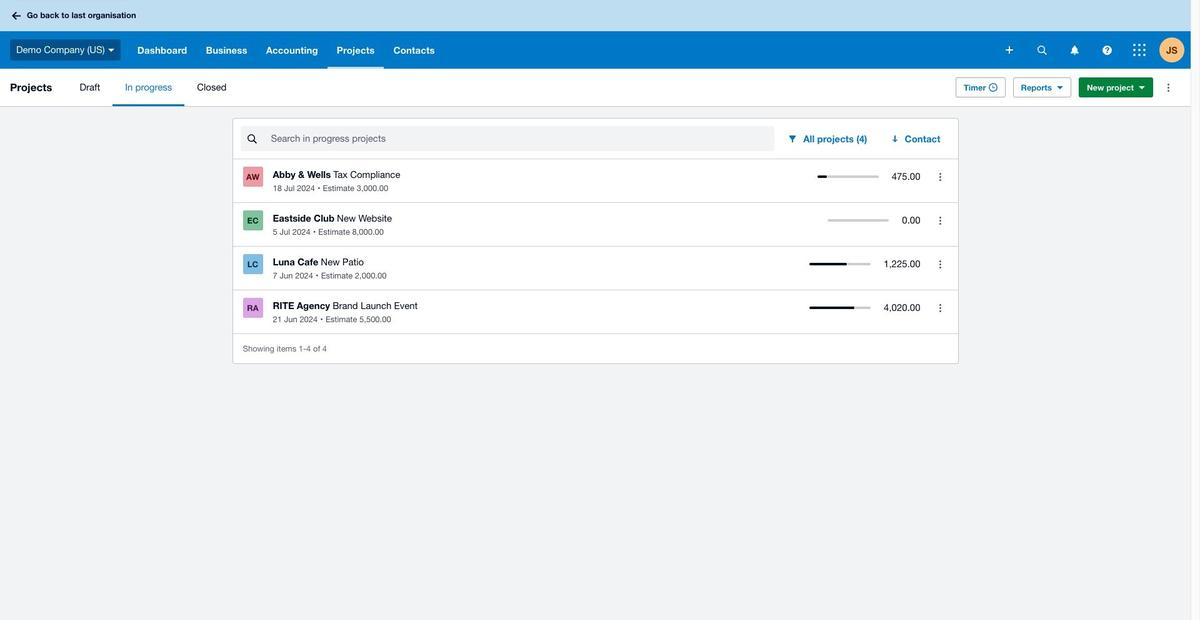 Task type: locate. For each thing, give the bounding box(es) containing it.
more options image
[[1156, 75, 1181, 100], [928, 208, 953, 233]]

0 horizontal spatial more options image
[[928, 208, 953, 233]]

svg image
[[1133, 44, 1146, 56], [1037, 45, 1047, 55], [1071, 45, 1079, 55], [1102, 45, 1112, 55], [1006, 46, 1013, 54], [108, 49, 114, 52]]

1 horizontal spatial more options image
[[1156, 75, 1181, 100]]

banner
[[0, 0, 1191, 69]]

svg image
[[12, 12, 21, 20]]

Search in progress projects search field
[[270, 127, 775, 151]]

more options image
[[928, 164, 953, 189], [928, 252, 953, 277], [928, 296, 953, 321]]

2 vertical spatial more options image
[[928, 296, 953, 321]]

1 vertical spatial more options image
[[928, 252, 953, 277]]

2 more options image from the top
[[928, 252, 953, 277]]

0 vertical spatial more options image
[[928, 164, 953, 189]]



Task type: vqa. For each thing, say whether or not it's contained in the screenshot.
'More Options' icon
yes



Task type: describe. For each thing, give the bounding box(es) containing it.
3 more options image from the top
[[928, 296, 953, 321]]

1 vertical spatial more options image
[[928, 208, 953, 233]]

1 more options image from the top
[[928, 164, 953, 189]]

0 vertical spatial more options image
[[1156, 75, 1181, 100]]



